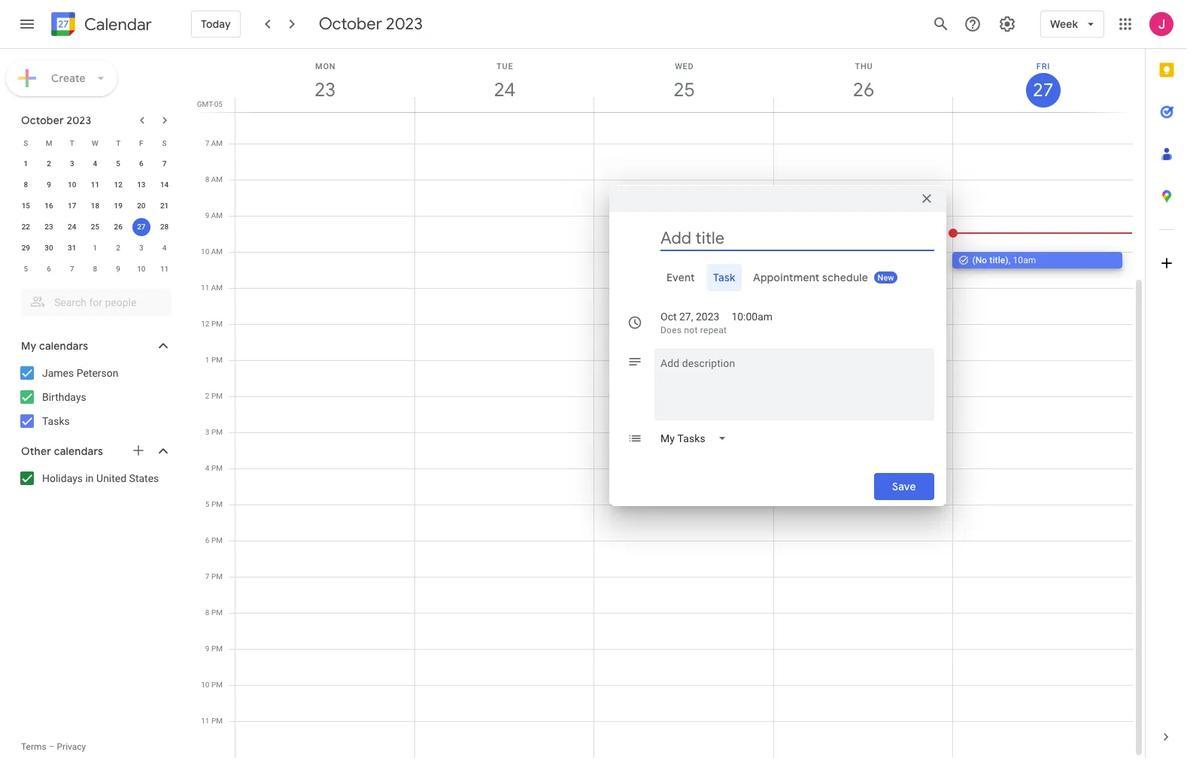 Task type: vqa. For each thing, say whether or not it's contained in the screenshot.
3rd Add from the bottom of the page
no



Task type: locate. For each thing, give the bounding box(es) containing it.
pm down '9 pm'
[[211, 681, 223, 689]]

10 for 10 am
[[201, 248, 209, 256]]

23 element
[[40, 218, 58, 236]]

october 2023 up "m" on the top of page
[[21, 114, 91, 127]]

row containing 29
[[14, 238, 176, 259]]

0 horizontal spatial 25
[[91, 223, 99, 231]]

25 down wed
[[672, 77, 694, 102]]

1 horizontal spatial 3
[[139, 244, 143, 252]]

0 horizontal spatial 6
[[47, 265, 51, 273]]

1 horizontal spatial s
[[162, 139, 167, 147]]

1 down 12 pm
[[205, 356, 210, 364]]

3 up 10 element
[[70, 159, 74, 168]]

9 for november 9 element
[[116, 265, 120, 273]]

am for 9 am
[[211, 211, 223, 220]]

1 s from the left
[[24, 139, 28, 147]]

grid containing 23
[[193, 49, 1145, 758]]

27 down 20 element
[[137, 223, 146, 231]]

privacy
[[57, 742, 86, 752]]

6 down f
[[139, 159, 143, 168]]

1 horizontal spatial 6
[[139, 159, 143, 168]]

20 element
[[132, 197, 150, 215]]

t left f
[[116, 139, 121, 147]]

row down 18 element
[[14, 217, 176, 238]]

13
[[137, 181, 146, 189]]

4
[[93, 159, 97, 168], [162, 244, 167, 252], [205, 464, 210, 472]]

7 down 31 element
[[70, 265, 74, 273]]

0 vertical spatial october
[[319, 14, 382, 35]]

5 pm from the top
[[211, 464, 223, 472]]

calendars up james
[[39, 339, 88, 353]]

27 inside column header
[[1032, 78, 1053, 102]]

tab list
[[1146, 49, 1187, 716], [621, 264, 934, 291]]

4 inside grid
[[205, 464, 210, 472]]

31
[[68, 244, 76, 252]]

6 pm from the top
[[211, 500, 223, 509]]

row up 18
[[14, 175, 176, 196]]

23 link
[[308, 73, 343, 108]]

11 for 11 am
[[201, 284, 209, 292]]

holidays
[[42, 472, 83, 484]]

pm for 5 pm
[[211, 500, 223, 509]]

0 vertical spatial 1
[[24, 159, 28, 168]]

6 row from the top
[[14, 238, 176, 259]]

26 down 19 element
[[114, 223, 123, 231]]

row up 11 element
[[14, 132, 176, 153]]

states
[[129, 472, 159, 484]]

19
[[114, 202, 123, 210]]

1 vertical spatial 26
[[114, 223, 123, 231]]

2 horizontal spatial 4
[[205, 464, 210, 472]]

1 vertical spatial calendars
[[54, 445, 103, 458]]

3 down 2 pm
[[205, 428, 210, 436]]

main drawer image
[[18, 15, 36, 33]]

am down 8 am
[[211, 211, 223, 220]]

6 up 7 pm in the left of the page
[[205, 536, 210, 545]]

10 for 10 pm
[[201, 681, 210, 689]]

1 vertical spatial 27
[[137, 223, 146, 231]]

other calendars button
[[3, 439, 187, 463]]

5 for november 5 element
[[24, 265, 28, 273]]

my calendars button
[[3, 334, 187, 358]]

0 vertical spatial 2
[[47, 159, 51, 168]]

0 horizontal spatial 27
[[137, 223, 146, 231]]

10 up 11 pm
[[201, 681, 210, 689]]

pm for 1 pm
[[211, 356, 223, 364]]

2 row from the top
[[14, 153, 176, 175]]

2 horizontal spatial 1
[[205, 356, 210, 364]]

1 vertical spatial 4
[[162, 244, 167, 252]]

1 pm from the top
[[211, 320, 223, 328]]

0 horizontal spatial s
[[24, 139, 28, 147]]

8 up 9 am
[[205, 175, 209, 184]]

24 down the 17 element
[[68, 223, 76, 231]]

23 down mon
[[313, 77, 335, 102]]

f
[[139, 139, 143, 147]]

11 pm from the top
[[211, 681, 223, 689]]

1 horizontal spatial 4
[[162, 244, 167, 252]]

1 vertical spatial 5
[[24, 265, 28, 273]]

16 element
[[40, 197, 58, 215]]

november 9 element
[[109, 260, 127, 278]]

05
[[214, 100, 223, 108]]

25 down 18 element
[[91, 223, 99, 231]]

pm down 7 pm in the left of the page
[[211, 609, 223, 617]]

10am
[[1013, 255, 1036, 266]]

calendars for my calendars
[[39, 339, 88, 353]]

2 am from the top
[[211, 175, 223, 184]]

mon
[[315, 62, 336, 71]]

wed 25
[[672, 62, 694, 102]]

4 am from the top
[[211, 248, 223, 256]]

10 up 11 am on the left
[[201, 248, 209, 256]]

gmt-05
[[197, 100, 223, 108]]

row down w
[[14, 153, 176, 175]]

pm up 7 pm in the left of the page
[[211, 536, 223, 545]]

event
[[667, 270, 695, 284]]

12 up 19
[[114, 181, 123, 189]]

2 horizontal spatial 3
[[205, 428, 210, 436]]

1 vertical spatial 2023
[[67, 114, 91, 127]]

25 element
[[86, 218, 104, 236]]

1 horizontal spatial october
[[319, 14, 382, 35]]

4 inside november 4 element
[[162, 244, 167, 252]]

2 vertical spatial 4
[[205, 464, 210, 472]]

2 horizontal spatial 2
[[205, 392, 210, 400]]

26 inside "column header"
[[852, 77, 874, 102]]

4 up "5 pm"
[[205, 464, 210, 472]]

0 horizontal spatial october 2023
[[21, 114, 91, 127]]

0 horizontal spatial 5
[[24, 265, 28, 273]]

1 vertical spatial october 2023
[[21, 114, 91, 127]]

row up november 8 element
[[14, 238, 176, 259]]

0 vertical spatial 23
[[313, 77, 335, 102]]

7 for 7 pm
[[205, 573, 210, 581]]

am down 9 am
[[211, 248, 223, 256]]

8 for 8 am
[[205, 175, 209, 184]]

1 horizontal spatial 5
[[116, 159, 120, 168]]

16
[[45, 202, 53, 210]]

1
[[24, 159, 28, 168], [93, 244, 97, 252], [205, 356, 210, 364]]

9 down november 2 element
[[116, 265, 120, 273]]

0 vertical spatial 12
[[114, 181, 123, 189]]

pm for 8 pm
[[211, 609, 223, 617]]

25
[[672, 77, 694, 102], [91, 223, 99, 231]]

october 2023 grid
[[14, 132, 176, 280]]

pm up 1 pm
[[211, 320, 223, 328]]

october 2023
[[319, 14, 423, 35], [21, 114, 91, 127]]

10 pm
[[201, 681, 223, 689]]

1 vertical spatial 6
[[47, 265, 51, 273]]

1 vertical spatial 23
[[45, 223, 53, 231]]

1 row from the top
[[14, 132, 176, 153]]

6 down "30" element
[[47, 265, 51, 273]]

None field
[[655, 425, 739, 452]]

5 down 4 pm
[[205, 500, 210, 509]]

27 down fri
[[1032, 78, 1053, 102]]

12 pm from the top
[[211, 717, 223, 725]]

10 up 17
[[68, 181, 76, 189]]

–
[[49, 742, 55, 752]]

3 row from the top
[[14, 175, 176, 196]]

8 pm from the top
[[211, 573, 223, 581]]

7 up 8 am
[[205, 139, 209, 147]]

0 vertical spatial calendars
[[39, 339, 88, 353]]

11 element
[[86, 176, 104, 194]]

1 vertical spatial 12
[[201, 320, 210, 328]]

24 down the tue
[[493, 77, 515, 102]]

2 down 26 element
[[116, 244, 120, 252]]

pm down the '6 pm'
[[211, 573, 223, 581]]

support image
[[964, 15, 982, 33]]

11 up 18
[[91, 181, 99, 189]]

31 element
[[63, 239, 81, 257]]

mon 23
[[313, 62, 336, 102]]

0 horizontal spatial tab list
[[621, 264, 934, 291]]

united
[[96, 472, 127, 484]]

2 vertical spatial 5
[[205, 500, 210, 509]]

0 horizontal spatial 24
[[68, 223, 76, 231]]

5 up 12 element
[[116, 159, 120, 168]]

row containing s
[[14, 132, 176, 153]]

1 horizontal spatial 27
[[1032, 78, 1053, 102]]

does
[[661, 325, 682, 335]]

settings menu image
[[998, 15, 1016, 33]]

james peterson
[[42, 367, 119, 379]]

3 pm
[[205, 428, 223, 436]]

does not repeat
[[661, 325, 727, 335]]

row down 11 element
[[14, 196, 176, 217]]

5 row from the top
[[14, 217, 176, 238]]

1 vertical spatial 1
[[93, 244, 97, 252]]

12 element
[[109, 176, 127, 194]]

1 up 15
[[24, 159, 28, 168]]

1 vertical spatial october
[[21, 114, 64, 127]]

14 element
[[155, 176, 173, 194]]

3
[[70, 159, 74, 168], [139, 244, 143, 252], [205, 428, 210, 436]]

1 horizontal spatial 26
[[852, 77, 874, 102]]

5 inside grid
[[205, 500, 210, 509]]

1 horizontal spatial 25
[[672, 77, 694, 102]]

0 vertical spatial october 2023
[[319, 14, 423, 35]]

0 horizontal spatial 12
[[114, 181, 123, 189]]

0 vertical spatial 5
[[116, 159, 120, 168]]

tue
[[497, 62, 513, 71]]

4 pm from the top
[[211, 428, 223, 436]]

28 element
[[155, 218, 173, 236]]

0 vertical spatial 4
[[93, 159, 97, 168]]

8 for 8 pm
[[205, 609, 210, 617]]

10 pm from the top
[[211, 645, 223, 653]]

calendars inside dropdown button
[[39, 339, 88, 353]]

8 up '9 pm'
[[205, 609, 210, 617]]

row containing 15
[[14, 196, 176, 217]]

24
[[493, 77, 515, 102], [68, 223, 76, 231]]

calendar
[[84, 14, 152, 35]]

7 pm from the top
[[211, 536, 223, 545]]

4 down the 28 element
[[162, 244, 167, 252]]

t
[[70, 139, 74, 147], [116, 139, 121, 147]]

1 horizontal spatial tab list
[[1146, 49, 1187, 716]]

2023
[[386, 14, 423, 35], [67, 114, 91, 127], [696, 310, 720, 322]]

2 up 3 pm at the bottom of page
[[205, 392, 210, 400]]

0 vertical spatial 26
[[852, 77, 874, 102]]

27 inside cell
[[137, 223, 146, 231]]

7 down the '6 pm'
[[205, 573, 210, 581]]

1 horizontal spatial t
[[116, 139, 121, 147]]

am up 8 am
[[211, 139, 223, 147]]

12 down 11 am on the left
[[201, 320, 210, 328]]

2 vertical spatial 1
[[205, 356, 210, 364]]

28
[[160, 223, 169, 231]]

1 down 25 element
[[93, 244, 97, 252]]

8 inside november 8 element
[[93, 265, 97, 273]]

0 horizontal spatial 23
[[45, 223, 53, 231]]

1 horizontal spatial 23
[[313, 77, 335, 102]]

1 horizontal spatial october 2023
[[319, 14, 423, 35]]

23 down 16 element
[[45, 223, 53, 231]]

2 down "m" on the top of page
[[47, 159, 51, 168]]

9 pm
[[205, 645, 223, 653]]

calendars
[[39, 339, 88, 353], [54, 445, 103, 458]]

9 pm from the top
[[211, 609, 223, 617]]

3 down '27, today' element
[[139, 244, 143, 252]]

5 down 29 element
[[24, 265, 28, 273]]

terms
[[21, 742, 46, 752]]

2 vertical spatial 2
[[205, 392, 210, 400]]

7 row from the top
[[14, 259, 176, 280]]

row
[[14, 132, 176, 153], [14, 153, 176, 175], [14, 175, 176, 196], [14, 196, 176, 217], [14, 217, 176, 238], [14, 238, 176, 259], [14, 259, 176, 280]]

1 horizontal spatial 2023
[[386, 14, 423, 35]]

calendars for other calendars
[[54, 445, 103, 458]]

2 vertical spatial 2023
[[696, 310, 720, 322]]

19 element
[[109, 197, 127, 215]]

0 horizontal spatial 2
[[47, 159, 51, 168]]

calendars up in
[[54, 445, 103, 458]]

pm down 8 pm
[[211, 645, 223, 653]]

calendars inside dropdown button
[[54, 445, 103, 458]]

t left w
[[70, 139, 74, 147]]

october up "m" on the top of page
[[21, 114, 64, 127]]

2 pm
[[205, 392, 223, 400]]

2 horizontal spatial 6
[[205, 536, 210, 545]]

0 vertical spatial 24
[[493, 77, 515, 102]]

0 horizontal spatial 4
[[93, 159, 97, 168]]

am up 12 pm
[[211, 284, 223, 292]]

2 horizontal spatial 5
[[205, 500, 210, 509]]

1 vertical spatial 24
[[68, 223, 76, 231]]

26
[[852, 77, 874, 102], [114, 223, 123, 231]]

11 down november 4 element
[[160, 265, 169, 273]]

new
[[878, 273, 894, 282]]

10 am
[[201, 248, 223, 256]]

am for 10 am
[[211, 248, 223, 256]]

0 horizontal spatial 26
[[114, 223, 123, 231]]

pm down 10 pm at left bottom
[[211, 717, 223, 725]]

0 vertical spatial 27
[[1032, 78, 1053, 102]]

6
[[139, 159, 143, 168], [47, 265, 51, 273], [205, 536, 210, 545]]

1 am from the top
[[211, 139, 223, 147]]

week button
[[1041, 6, 1104, 42]]

2 vertical spatial 3
[[205, 428, 210, 436]]

11 down 10 pm at left bottom
[[201, 717, 210, 725]]

s right f
[[162, 139, 167, 147]]

4 row from the top
[[14, 196, 176, 217]]

6 inside november 6 element
[[47, 265, 51, 273]]

0 horizontal spatial october
[[21, 114, 64, 127]]

0 horizontal spatial t
[[70, 139, 74, 147]]

6 inside grid
[[205, 536, 210, 545]]

pm down 3 pm at the bottom of page
[[211, 464, 223, 472]]

10 down 'november 3' element
[[137, 265, 146, 273]]

26 down thu
[[852, 77, 874, 102]]

9 up 10 am
[[205, 211, 209, 220]]

november 7 element
[[63, 260, 81, 278]]

pm up 3 pm at the bottom of page
[[211, 392, 223, 400]]

week
[[1050, 17, 1078, 31]]

october
[[319, 14, 382, 35], [21, 114, 64, 127]]

8 up 15
[[24, 181, 28, 189]]

1 vertical spatial 2
[[116, 244, 120, 252]]

peterson
[[77, 367, 119, 379]]

calendar element
[[48, 9, 152, 42]]

1 inside grid
[[205, 356, 210, 364]]

None search field
[[0, 283, 187, 316]]

am for 11 am
[[211, 284, 223, 292]]

27,
[[679, 310, 693, 322]]

1 vertical spatial 3
[[139, 244, 143, 252]]

row containing 22
[[14, 217, 176, 238]]

11 am
[[201, 284, 223, 292]]

add other calendars image
[[131, 443, 146, 458]]

2 pm from the top
[[211, 356, 223, 364]]

pm for 12 pm
[[211, 320, 223, 328]]

repeat
[[700, 325, 727, 335]]

0 vertical spatial 3
[[70, 159, 74, 168]]

pm up 2 pm
[[211, 356, 223, 364]]

gmt-
[[197, 100, 214, 108]]

november 8 element
[[86, 260, 104, 278]]

grid
[[193, 49, 1145, 758]]

5 am from the top
[[211, 284, 223, 292]]

today
[[201, 17, 231, 31]]

am for 7 am
[[211, 139, 223, 147]]

0 horizontal spatial 3
[[70, 159, 74, 168]]

3 am from the top
[[211, 211, 223, 220]]

pm
[[211, 320, 223, 328], [211, 356, 223, 364], [211, 392, 223, 400], [211, 428, 223, 436], [211, 464, 223, 472], [211, 500, 223, 509], [211, 536, 223, 545], [211, 573, 223, 581], [211, 609, 223, 617], [211, 645, 223, 653], [211, 681, 223, 689], [211, 717, 223, 725]]

pm up the '6 pm'
[[211, 500, 223, 509]]

tasks
[[42, 415, 70, 427]]

row group
[[14, 153, 176, 280]]

12
[[114, 181, 123, 189], [201, 320, 210, 328]]

2
[[47, 159, 51, 168], [116, 244, 120, 252], [205, 392, 210, 400]]

12 pm
[[201, 320, 223, 328]]

terms – privacy
[[21, 742, 86, 752]]

1 horizontal spatial 24
[[493, 77, 515, 102]]

7 am
[[205, 139, 223, 147]]

8 down "november 1" element
[[93, 265, 97, 273]]

11 down 10 am
[[201, 284, 209, 292]]

1 for "november 1" element
[[93, 244, 97, 252]]

Search for people text field
[[30, 289, 163, 316]]

pm up 4 pm
[[211, 428, 223, 436]]

,
[[1009, 255, 1011, 266]]

3 pm from the top
[[211, 392, 223, 400]]

task button
[[707, 264, 741, 291]]

2 horizontal spatial 2023
[[696, 310, 720, 322]]

row down "november 1" element
[[14, 259, 176, 280]]

create button
[[6, 60, 117, 96]]

1 vertical spatial 25
[[91, 223, 99, 231]]

1 horizontal spatial 12
[[201, 320, 210, 328]]

0 vertical spatial 25
[[672, 77, 694, 102]]

9 for 9 pm
[[205, 645, 210, 653]]

12 inside row
[[114, 181, 123, 189]]

27
[[1032, 78, 1053, 102], [137, 223, 146, 231]]

23 inside mon 23
[[313, 77, 335, 102]]

23
[[313, 77, 335, 102], [45, 223, 53, 231]]

1 horizontal spatial 2
[[116, 244, 120, 252]]

4 down w
[[93, 159, 97, 168]]

13 element
[[132, 176, 150, 194]]

10
[[68, 181, 76, 189], [201, 248, 209, 256], [137, 265, 146, 273], [201, 681, 210, 689]]

s left "m" on the top of page
[[24, 139, 28, 147]]

my
[[21, 339, 36, 353]]

2 vertical spatial 6
[[205, 536, 210, 545]]

9 up 10 pm at left bottom
[[205, 645, 210, 653]]

1 horizontal spatial 1
[[93, 244, 97, 252]]

am up 9 am
[[211, 175, 223, 184]]

october up mon
[[319, 14, 382, 35]]

october 2023 up mon
[[319, 14, 423, 35]]

am
[[211, 139, 223, 147], [211, 175, 223, 184], [211, 211, 223, 220], [211, 248, 223, 256], [211, 284, 223, 292]]



Task type: describe. For each thing, give the bounding box(es) containing it.
november 2 element
[[109, 239, 127, 257]]

3 for 'november 3' element
[[139, 244, 143, 252]]

my calendars
[[21, 339, 88, 353]]

other
[[21, 445, 51, 458]]

w
[[92, 139, 98, 147]]

0 horizontal spatial 2023
[[67, 114, 91, 127]]

10 for november 10 element
[[137, 265, 146, 273]]

25 column header
[[594, 49, 774, 112]]

tue 24
[[493, 62, 515, 102]]

row containing 5
[[14, 259, 176, 280]]

10:00am
[[732, 310, 773, 322]]

4 for 4 pm
[[205, 464, 210, 472]]

event button
[[661, 264, 701, 291]]

schedule
[[823, 270, 869, 284]]

november 3 element
[[132, 239, 150, 257]]

privacy link
[[57, 742, 86, 752]]

17
[[68, 202, 76, 210]]

november 10 element
[[132, 260, 150, 278]]

27, today element
[[132, 218, 150, 236]]

oct
[[661, 310, 677, 322]]

7 for 7 am
[[205, 139, 209, 147]]

today button
[[191, 6, 241, 42]]

my calendars list
[[3, 361, 187, 433]]

22
[[22, 223, 30, 231]]

pm for 10 pm
[[211, 681, 223, 689]]

not
[[684, 325, 698, 335]]

november 1 element
[[86, 239, 104, 257]]

8 for november 8 element
[[93, 265, 97, 273]]

30
[[45, 244, 53, 252]]

james
[[42, 367, 74, 379]]

24 link
[[487, 73, 522, 108]]

20
[[137, 202, 146, 210]]

11 pm
[[201, 717, 223, 725]]

pm for 6 pm
[[211, 536, 223, 545]]

24 element
[[63, 218, 81, 236]]

in
[[85, 472, 94, 484]]

6 for 6 pm
[[205, 536, 210, 545]]

26 column header
[[773, 49, 953, 112]]

november 4 element
[[155, 239, 173, 257]]

holidays in united states
[[42, 472, 159, 484]]

25 inside row
[[91, 223, 99, 231]]

11 for 11 element
[[91, 181, 99, 189]]

thu 26
[[852, 62, 874, 102]]

30 element
[[40, 239, 58, 257]]

24 inside column header
[[493, 77, 515, 102]]

1 pm
[[205, 356, 223, 364]]

5 for 5 pm
[[205, 500, 210, 509]]

23 column header
[[235, 49, 415, 112]]

m
[[46, 139, 52, 147]]

9 am
[[205, 211, 223, 220]]

1 for 1 pm
[[205, 356, 210, 364]]

terms link
[[21, 742, 46, 752]]

8 am
[[205, 175, 223, 184]]

9 for 9 am
[[205, 211, 209, 220]]

row containing 1
[[14, 153, 176, 175]]

fri 27
[[1032, 62, 1053, 102]]

Add description text field
[[655, 354, 934, 408]]

18 element
[[86, 197, 104, 215]]

other calendars
[[21, 445, 103, 458]]

(no
[[972, 255, 987, 266]]

8 pm
[[205, 609, 223, 617]]

10 for 10 element
[[68, 181, 76, 189]]

november 5 element
[[17, 260, 35, 278]]

25 inside wed 25
[[672, 77, 694, 102]]

tab list containing event
[[621, 264, 934, 291]]

0 vertical spatial 6
[[139, 159, 143, 168]]

pm for 2 pm
[[211, 392, 223, 400]]

21
[[160, 202, 169, 210]]

29 element
[[17, 239, 35, 257]]

27 column header
[[953, 49, 1133, 112]]

26 element
[[109, 218, 127, 236]]

0 horizontal spatial 1
[[24, 159, 28, 168]]

22 element
[[17, 218, 35, 236]]

1 t from the left
[[70, 139, 74, 147]]

21 element
[[155, 197, 173, 215]]

november 6 element
[[40, 260, 58, 278]]

4 for november 4 element
[[162, 244, 167, 252]]

fri
[[1037, 62, 1050, 71]]

12 for 12
[[114, 181, 123, 189]]

Add title text field
[[661, 227, 934, 249]]

2 t from the left
[[116, 139, 121, 147]]

26 link
[[846, 73, 881, 108]]

(no title) , 10am
[[972, 255, 1036, 266]]

6 pm
[[205, 536, 223, 545]]

appointment schedule
[[753, 270, 869, 284]]

3 for 3 pm
[[205, 428, 210, 436]]

row containing 8
[[14, 175, 176, 196]]

0 vertical spatial 2023
[[386, 14, 423, 35]]

29
[[22, 244, 30, 252]]

wed
[[675, 62, 694, 71]]

10 element
[[63, 176, 81, 194]]

27 cell
[[130, 217, 153, 238]]

9 up 16
[[47, 181, 51, 189]]

row group containing 1
[[14, 153, 176, 280]]

25 link
[[667, 73, 702, 108]]

27 link
[[1026, 73, 1061, 108]]

pm for 11 pm
[[211, 717, 223, 725]]

15 element
[[17, 197, 35, 215]]

pm for 3 pm
[[211, 428, 223, 436]]

7 pm
[[205, 573, 223, 581]]

pm for 4 pm
[[211, 464, 223, 472]]

2 for november 2 element
[[116, 244, 120, 252]]

11 for 11 pm
[[201, 717, 210, 725]]

oct 27, 2023
[[661, 310, 720, 322]]

6 for november 6 element
[[47, 265, 51, 273]]

pm for 9 pm
[[211, 645, 223, 653]]

12 for 12 pm
[[201, 320, 210, 328]]

calendar heading
[[81, 14, 152, 35]]

title)
[[990, 255, 1009, 266]]

november 11 element
[[155, 260, 173, 278]]

birthdays
[[42, 391, 86, 403]]

23 inside 23 element
[[45, 223, 53, 231]]

7 for the november 7 element on the top of the page
[[70, 265, 74, 273]]

2 for 2 pm
[[205, 392, 210, 400]]

am for 8 am
[[211, 175, 223, 184]]

14
[[160, 181, 169, 189]]

17 element
[[63, 197, 81, 215]]

15
[[22, 202, 30, 210]]

4 pm
[[205, 464, 223, 472]]

26 inside row
[[114, 223, 123, 231]]

5 pm
[[205, 500, 223, 509]]

24 inside "element"
[[68, 223, 76, 231]]

24 column header
[[414, 49, 594, 112]]

18
[[91, 202, 99, 210]]

new element
[[874, 271, 898, 283]]

create
[[51, 71, 86, 85]]

pm for 7 pm
[[211, 573, 223, 581]]

7 up 14
[[162, 159, 167, 168]]

task
[[713, 270, 735, 284]]

11 for november 11 element
[[160, 265, 169, 273]]

2 s from the left
[[162, 139, 167, 147]]



